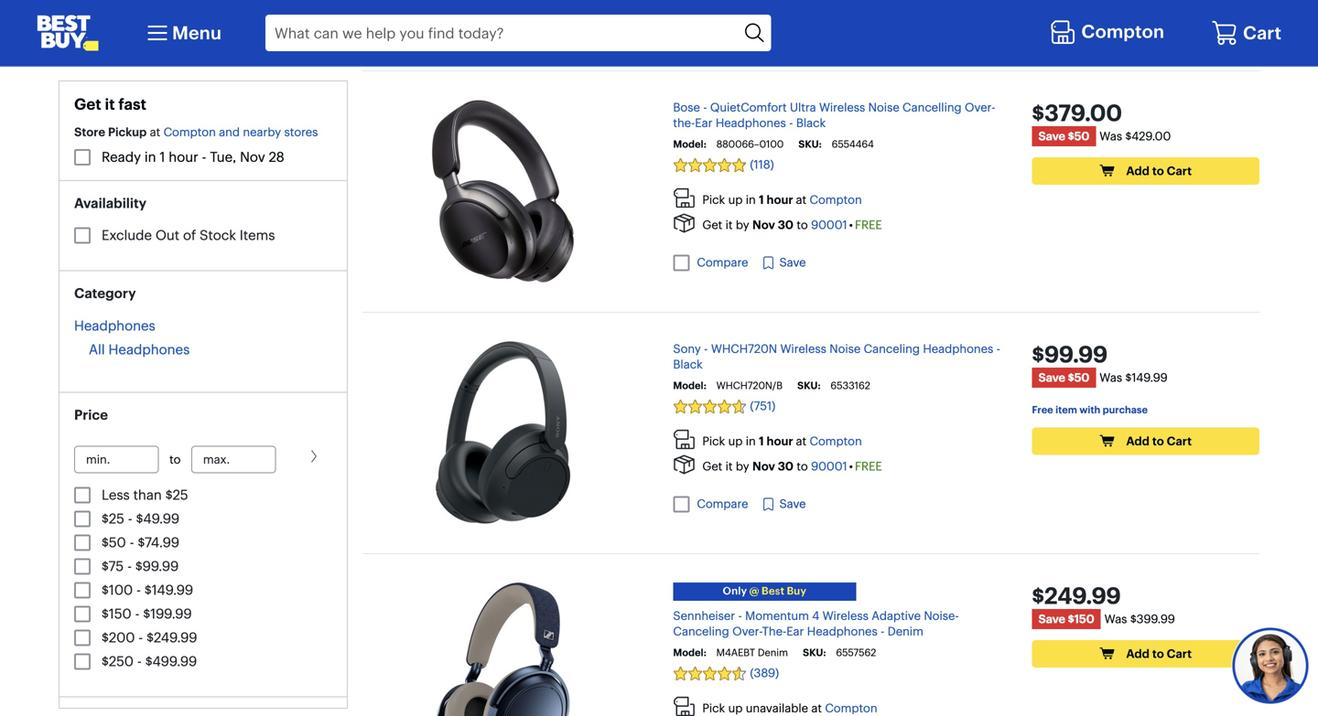 Task type: locate. For each thing, give the bounding box(es) containing it.
was for $249.99
[[1105, 613, 1128, 627]]

2 vertical spatial add to cart
[[1127, 647, 1192, 662]]

1 horizontal spatial black
[[796, 116, 826, 131]]

2 free from the top
[[855, 460, 882, 475]]

canceling inside sony - whch720n wireless noise canceling headphones - black
[[864, 342, 920, 357]]

noise-
[[924, 609, 959, 624]]

add to cart button down purchase
[[1032, 428, 1260, 456]]

wireless inside bose - quietcomfort ultra wireless noise cancelling over- the-ear headphones - black
[[819, 100, 866, 115]]

1 vertical spatial black
[[673, 358, 703, 372]]

$25 down less
[[102, 511, 124, 528]]

Type to search. Navigate forward to hear suggestions text field
[[266, 15, 739, 51]]

was for $99.99
[[1100, 371, 1123, 386]]

0 vertical spatial save button
[[761, 254, 806, 272]]

$150 left "was $399.99"
[[1068, 613, 1095, 627]]

get it by nov 30 to 90001 • free down the (118)
[[703, 218, 882, 233]]

by for (118)
[[736, 218, 750, 233]]

get down whch720n/b
[[703, 460, 723, 475]]

1 vertical spatial $50
[[1068, 371, 1090, 386]]

denim
[[888, 625, 924, 640], [758, 647, 788, 660]]

at right pickup
[[150, 125, 160, 140]]

Less than $25 checkbox
[[74, 487, 91, 504]]

$149.99 up $199.99
[[145, 582, 193, 599]]

2 save $50 from the top
[[1039, 371, 1090, 386]]

compton button down (118) link on the top of the page
[[810, 193, 862, 208]]

compare for quietcomfort
[[697, 255, 749, 270]]

2 vertical spatial hour
[[767, 435, 794, 449]]

1
[[160, 148, 165, 165], [759, 193, 764, 208], [759, 435, 764, 449]]

black down the sony
[[673, 358, 703, 372]]

sku:
[[799, 138, 822, 151], [798, 380, 821, 392], [803, 647, 826, 660]]

2 pick up in 1 hour at compton from the top
[[703, 435, 862, 449]]

sku: up (118) link on the top of the page
[[799, 138, 822, 151]]

0 horizontal spatial black
[[673, 358, 703, 372]]

- for $250 - $499.99
[[137, 654, 142, 671]]

2 model: from the top
[[673, 380, 707, 392]]

wireless inside "sennheiser - momentum 4 wireless adaptive noise- canceling over-the-ear headphones - denim"
[[823, 609, 869, 624]]

- for $100 - $149.99
[[136, 582, 141, 599]]

0 horizontal spatial noise
[[830, 342, 861, 357]]

0 horizontal spatial $99.99
[[135, 558, 179, 575]]

30 down (118) link on the top of the page
[[778, 218, 794, 233]]

free down (118) link on the top of the page
[[855, 218, 882, 233]]

up for (751)
[[728, 435, 743, 449]]

0 vertical spatial pick
[[703, 193, 725, 208]]

at
[[150, 125, 160, 140], [796, 193, 807, 208], [796, 435, 807, 449], [812, 702, 822, 717]]

- for $50 - $74.99
[[130, 535, 134, 551]]

nov for sony
[[753, 460, 775, 475]]

0 vertical spatial sku:
[[799, 138, 822, 151]]

only @ best buy image
[[712, 587, 818, 598]]

1 down (751)
[[759, 435, 764, 449]]

it for sony
[[726, 460, 733, 475]]

2 90001 button from the top
[[811, 460, 848, 475]]

0 horizontal spatial $149.99
[[145, 582, 193, 599]]

2 up from the top
[[728, 435, 743, 449]]

get down 880066–0100
[[703, 218, 723, 233]]

save button
[[761, 254, 806, 272], [761, 496, 806, 514]]

hour down store pickup at compton and nearby stores
[[169, 148, 198, 165]]

2 compare from the top
[[697, 255, 749, 270]]

0 vertical spatial 90001 button
[[811, 218, 848, 233]]

1 vertical spatial free
[[855, 460, 882, 475]]

• down (118) link on the top of the page
[[849, 218, 853, 233]]

0 vertical spatial ear
[[695, 116, 713, 131]]

over- right cancelling
[[965, 100, 996, 115]]

1 pick up in 1 hour at compton from the top
[[703, 193, 862, 208]]

get it by nov 30 to 90001 • free down (751)
[[703, 460, 882, 475]]

2 vertical spatial in
[[746, 435, 756, 449]]

1 vertical spatial noise
[[830, 342, 861, 357]]

model: down the sennheiser
[[673, 647, 707, 660]]

2 save button from the top
[[761, 496, 806, 514]]

2 vertical spatial $50
[[102, 535, 126, 551]]

noise up 6554464
[[869, 100, 900, 115]]

nov
[[240, 148, 265, 165], [753, 218, 775, 233], [753, 460, 775, 475]]

90001 button for (118)
[[811, 218, 848, 233]]

up left the unavailable
[[728, 702, 743, 717]]

1 30 from the top
[[778, 218, 794, 233]]

1 vertical spatial compare checkbox
[[673, 255, 690, 271]]

1 compare from the top
[[697, 14, 749, 28]]

save $50 up item
[[1039, 371, 1090, 386]]

0 vertical spatial 30
[[778, 218, 794, 233]]

2 vertical spatial model:
[[673, 647, 707, 660]]

less than $25
[[102, 487, 188, 504]]

get it by nov 30 to 90001 • free for (118)
[[703, 218, 882, 233]]

1 up from the top
[[728, 193, 743, 208]]

2 pick from the top
[[703, 435, 725, 449]]

$100 - $149.99
[[102, 582, 193, 599]]

cart icon image
[[1211, 19, 1239, 47]]

0 vertical spatial save $50
[[1039, 129, 1090, 144]]

ear down the bose
[[695, 116, 713, 131]]

30 down (751) 'link'
[[778, 460, 794, 475]]

pick up in 1 hour at compton down the (118)
[[703, 193, 862, 208]]

0 vertical spatial pick up in 1 hour at compton
[[703, 193, 862, 208]]

1 vertical spatial •
[[849, 460, 853, 475]]

save for $99.99
[[1039, 371, 1066, 386]]

cart
[[1243, 22, 1282, 44], [1167, 164, 1192, 178], [1167, 434, 1192, 449], [1167, 647, 1192, 662]]

ear
[[695, 116, 713, 131], [787, 625, 804, 640]]

$100
[[102, 582, 133, 599]]

1 for sony
[[759, 435, 764, 449]]

- for $150 - $199.99
[[135, 606, 140, 623]]

1 vertical spatial 90001 button
[[811, 460, 848, 475]]

2 vertical spatial up
[[728, 702, 743, 717]]

up
[[728, 193, 743, 208], [728, 435, 743, 449], [728, 702, 743, 717]]

sony
[[673, 342, 701, 357]]

1 pick from the top
[[703, 193, 725, 208]]

wireless
[[819, 100, 866, 115], [781, 342, 827, 357], [823, 609, 869, 624]]

$99.99
[[1032, 341, 1108, 369], [135, 558, 179, 575]]

at right the unavailable
[[812, 702, 822, 717]]

add to cart down $429.00
[[1127, 164, 1192, 178]]

of
[[183, 227, 196, 244]]

wireless right 4
[[823, 609, 869, 624]]

in for sony
[[746, 435, 756, 449]]

1 90001 from the top
[[811, 218, 848, 233]]

0 vertical spatial noise
[[869, 100, 900, 115]]

nov down (751)
[[753, 460, 775, 475]]

0 horizontal spatial $25
[[102, 511, 124, 528]]

1 vertical spatial model:
[[673, 380, 707, 392]]

fast
[[118, 95, 146, 114]]

add down purchase
[[1127, 434, 1150, 449]]

1 vertical spatial $249.99
[[147, 630, 197, 647]]

1 horizontal spatial denim
[[888, 625, 924, 640]]

1 save $50 from the top
[[1039, 129, 1090, 144]]

purchase
[[1103, 404, 1148, 417]]

get up store
[[74, 95, 101, 114]]

wireless inside sony - whch720n wireless noise canceling headphones - black
[[781, 342, 827, 357]]

2 vertical spatial pick
[[703, 702, 725, 717]]

0 vertical spatial over-
[[965, 100, 996, 115]]

all headphones link
[[89, 341, 190, 358]]

1 add to cart from the top
[[1127, 164, 1192, 178]]

add to cart down $399.99
[[1127, 647, 1192, 662]]

2 vertical spatial get
[[703, 460, 723, 475]]

ear inside bose - quietcomfort ultra wireless noise cancelling over- the-ear headphones - black
[[695, 116, 713, 131]]

add to cart button down $429.00
[[1032, 158, 1260, 185]]

0 vertical spatial free
[[855, 218, 882, 233]]

0 horizontal spatial denim
[[758, 647, 788, 660]]

headphones
[[716, 116, 786, 131], [74, 318, 155, 335], [109, 341, 190, 358], [923, 342, 994, 357], [807, 625, 878, 640]]

1 vertical spatial 1
[[759, 193, 764, 208]]

3 add to cart from the top
[[1127, 647, 1192, 662]]

1 horizontal spatial $149.99
[[1126, 371, 1168, 386]]

nearby
[[243, 125, 281, 140]]

get for sony
[[703, 460, 723, 475]]

canceling up 6533162
[[864, 342, 920, 357]]

denim down adaptive
[[888, 625, 924, 640]]

1 vertical spatial by
[[736, 460, 750, 475]]

noise inside bose - quietcomfort ultra wireless noise cancelling over- the-ear headphones - black
[[869, 100, 900, 115]]

$249.99 up the "save $150"
[[1032, 582, 1121, 611]]

1 vertical spatial ear
[[787, 625, 804, 640]]

model: down "the-"
[[673, 138, 707, 151]]

$150
[[102, 606, 132, 623], [1068, 613, 1095, 627]]

1 vertical spatial sku:
[[798, 380, 821, 392]]

0 horizontal spatial ear
[[695, 116, 713, 131]]

$99.99 up item
[[1032, 341, 1108, 369]]

0 vertical spatial model:
[[673, 138, 707, 151]]

Maximum Price text field
[[191, 446, 276, 474]]

$25 right than
[[165, 487, 188, 504]]

$150 - $199.99 checkbox
[[74, 606, 91, 623]]

1 model: from the top
[[673, 138, 707, 151]]

by for (751)
[[736, 460, 750, 475]]

$250 - $499.99 link
[[102, 654, 197, 671]]

add to cart button for $249.99
[[1032, 641, 1260, 669]]

black inside sony - whch720n wireless noise canceling headphones - black
[[673, 358, 703, 372]]

the-
[[673, 116, 695, 131]]

wireless up 6554464
[[819, 100, 866, 115]]

$50 down $379.00
[[1068, 129, 1090, 144]]

1 vertical spatial save button
[[761, 496, 806, 514]]

save $50 for $99.99
[[1039, 371, 1090, 386]]

pick up in 1 hour at compton
[[703, 193, 862, 208], [703, 435, 862, 449]]

2 by from the top
[[736, 460, 750, 475]]

$499.99
[[145, 654, 197, 671]]

up down 880066–0100
[[728, 193, 743, 208]]

1 add from the top
[[1127, 164, 1150, 178]]

0 vertical spatial add
[[1127, 164, 1150, 178]]

model:
[[673, 138, 707, 151], [673, 380, 707, 392], [673, 647, 707, 660]]

0 vertical spatial nov
[[240, 148, 265, 165]]

$150 - $199.99
[[102, 606, 192, 623]]

0 vertical spatial 90001
[[811, 218, 848, 233]]

0 vertical spatial compare
[[697, 14, 749, 28]]

2 vertical spatial add
[[1127, 647, 1150, 662]]

90001 down (751) 'link'
[[811, 460, 848, 475]]

was up purchase
[[1100, 371, 1123, 386]]

$149.99 up purchase
[[1126, 371, 1168, 386]]

0 vertical spatial •
[[849, 218, 853, 233]]

1 horizontal spatial noise
[[869, 100, 900, 115]]

cart down $399.99
[[1167, 647, 1192, 662]]

pick for (751)
[[703, 435, 725, 449]]

availability
[[74, 195, 146, 212]]

1 vertical spatial add
[[1127, 434, 1150, 449]]

1 vertical spatial was
[[1100, 371, 1123, 386]]

$249.99 up $499.99
[[147, 630, 197, 647]]

0 vertical spatial wireless
[[819, 100, 866, 115]]

get it by nov 30 to 90001 • free
[[703, 218, 882, 233], [703, 460, 882, 475]]

1 down the (118)
[[759, 193, 764, 208]]

1 right ready
[[160, 148, 165, 165]]

add to cart down purchase
[[1127, 434, 1192, 449]]

was left $399.99
[[1105, 613, 1128, 627]]

by down 880066–0100
[[736, 218, 750, 233]]

hour for bose
[[767, 193, 794, 208]]

0 horizontal spatial $150
[[102, 606, 132, 623]]

add to cart button down "was $399.99"
[[1032, 641, 1260, 669]]

30
[[778, 218, 794, 233], [778, 460, 794, 475]]

it down whch720n/b
[[726, 460, 733, 475]]

3 compare checkbox from the top
[[673, 497, 690, 513]]

1 horizontal spatial $150
[[1068, 613, 1095, 627]]

cart inside cart link
[[1243, 22, 1282, 44]]

pick for (118)
[[703, 193, 725, 208]]

compton button
[[1050, 16, 1169, 50]]

-
[[703, 100, 707, 115], [789, 116, 793, 131], [202, 148, 206, 165], [704, 342, 708, 357], [997, 342, 1001, 357], [128, 511, 133, 528], [130, 535, 134, 551], [127, 558, 132, 575], [136, 582, 141, 599], [135, 606, 140, 623], [738, 609, 742, 624], [881, 625, 885, 640], [139, 630, 143, 647], [137, 654, 142, 671]]

0 vertical spatial up
[[728, 193, 743, 208]]

beats by dr. dre - beats studio pro wireless noise cancelling over-the-ear headphones - black - front_zoom image
[[436, 0, 570, 41]]

sennheiser - momentum 4 wireless adaptive noise-canceling over-the-ear headphones - denim - front_zoom image
[[437, 583, 570, 717]]

0 vertical spatial $25
[[165, 487, 188, 504]]

ear down momentum on the bottom right
[[787, 625, 804, 640]]

get for bose
[[703, 218, 723, 233]]

2 vertical spatial wireless
[[823, 609, 869, 624]]

1 by from the top
[[736, 218, 750, 233]]

$99.99 down $74.99
[[135, 558, 179, 575]]

- for sennheiser - momentum 4 wireless adaptive noise- canceling over-the-ear headphones - denim
[[738, 609, 742, 624]]

pick down whch720n/b
[[703, 435, 725, 449]]

$249.99
[[1032, 582, 1121, 611], [147, 630, 197, 647]]

pickup
[[108, 125, 147, 140]]

exclude
[[102, 227, 152, 244]]

it
[[105, 95, 115, 114], [726, 218, 733, 233], [726, 460, 733, 475]]

it left "fast"
[[105, 95, 115, 114]]

at down (118) link on the top of the page
[[796, 193, 807, 208]]

at down (751) 'link'
[[796, 435, 807, 449]]

compare
[[697, 14, 749, 28], [697, 255, 749, 270], [697, 497, 749, 512]]

model: down the sony
[[673, 380, 707, 392]]

add down was $429.00
[[1127, 164, 1150, 178]]

$50 up $75
[[102, 535, 126, 551]]

bose - quietcomfort ultra wireless noise cancelling over-the-ear headphones - black - front_zoom image
[[432, 100, 575, 283]]

to down $429.00
[[1153, 164, 1164, 178]]

item
[[1056, 404, 1078, 417]]

in down (751)
[[746, 435, 756, 449]]

hour for sony
[[767, 435, 794, 449]]

1 vertical spatial $99.99
[[135, 558, 179, 575]]

save for $379.00
[[1039, 129, 1066, 144]]

2 90001 from the top
[[811, 460, 848, 475]]

1 horizontal spatial over-
[[965, 100, 996, 115]]

free down (751) 'link'
[[855, 460, 882, 475]]

$49.99
[[136, 511, 180, 528]]

2 vertical spatial was
[[1105, 613, 1128, 627]]

pick down 880066–0100
[[703, 193, 725, 208]]

wireless right whch720n
[[781, 342, 827, 357]]

0 vertical spatial get
[[74, 95, 101, 114]]

sennheiser - momentum 4 wireless adaptive noise- canceling over-the-ear headphones - denim
[[673, 609, 959, 640]]

add for $249.99
[[1127, 647, 1150, 662]]

0 vertical spatial by
[[736, 218, 750, 233]]

1 free from the top
[[855, 218, 882, 233]]

0 vertical spatial canceling
[[864, 342, 920, 357]]

to down $399.99
[[1153, 647, 1164, 662]]

noise
[[869, 100, 900, 115], [830, 342, 861, 357]]

30 for (751)
[[778, 460, 794, 475]]

canceling down the sennheiser
[[673, 625, 730, 640]]

all
[[89, 341, 105, 358]]

0 vertical spatial add to cart
[[1127, 164, 1192, 178]]

90001 for (751)
[[811, 460, 848, 475]]

add down "was $399.99"
[[1127, 647, 1150, 662]]

pick down m4aebt
[[703, 702, 725, 717]]

2 vertical spatial 1
[[759, 435, 764, 449]]

2 vertical spatial nov
[[753, 460, 775, 475]]

$50
[[1068, 129, 1090, 144], [1068, 371, 1090, 386], [102, 535, 126, 551]]

1 90001 button from the top
[[811, 218, 848, 233]]

0 vertical spatial add to cart button
[[1032, 158, 1260, 185]]

90001 down (118) link on the top of the page
[[811, 218, 848, 233]]

0 vertical spatial compton button
[[810, 193, 862, 208]]

3 model: from the top
[[673, 647, 707, 660]]

90001 button
[[811, 218, 848, 233], [811, 460, 848, 475]]

price
[[74, 407, 108, 424]]

in down the (118)
[[746, 193, 756, 208]]

was left $429.00
[[1100, 129, 1123, 144]]

hour down (751)
[[767, 435, 794, 449]]

1 vertical spatial compare
[[697, 255, 749, 270]]

black
[[796, 116, 826, 131], [673, 358, 703, 372]]

compton button down (751) 'link'
[[810, 435, 862, 449]]

black inside bose - quietcomfort ultra wireless noise cancelling over- the-ear headphones - black
[[796, 116, 826, 131]]

model: for black
[[673, 380, 707, 392]]

1 vertical spatial canceling
[[673, 625, 730, 640]]

1 vertical spatial nov
[[753, 218, 775, 233]]

hour down the (118)
[[767, 193, 794, 208]]

1 vertical spatial it
[[726, 218, 733, 233]]

(389) link
[[673, 667, 1003, 682]]

it down 880066–0100
[[726, 218, 733, 233]]

0 vertical spatial get it by nov 30 to 90001 • free
[[703, 218, 882, 233]]

$149.99
[[1126, 371, 1168, 386], [145, 582, 193, 599]]

1 save button from the top
[[761, 254, 806, 272]]

over- up m4aebt denim on the bottom of the page
[[733, 625, 762, 640]]

0 vertical spatial $149.99
[[1126, 371, 1168, 386]]

up down whch720n/b
[[728, 435, 743, 449]]

$50 - $74.99
[[102, 535, 179, 551]]

1 horizontal spatial canceling
[[864, 342, 920, 357]]

$50 up free item with purchase button
[[1068, 371, 1090, 386]]

add to cart button for $379.00
[[1032, 158, 1260, 185]]

cart down $429.00
[[1167, 164, 1192, 178]]

nov down the (118)
[[753, 218, 775, 233]]

hour
[[169, 148, 198, 165], [767, 193, 794, 208], [767, 435, 794, 449]]

0 vertical spatial was
[[1100, 129, 1123, 144]]

save for $249.99
[[1039, 613, 1066, 627]]

get it by nov 30 to 90001 • free for (751)
[[703, 460, 882, 475]]

by down whch720n/b
[[736, 460, 750, 475]]

over-
[[965, 100, 996, 115], [733, 625, 762, 640]]

1 vertical spatial get
[[703, 218, 723, 233]]

pick up in 1 hour at compton for (751)
[[703, 435, 862, 449]]

$75 - $99.99 checkbox
[[74, 559, 91, 575]]

sku: for wireless
[[798, 380, 821, 392]]

and
[[219, 125, 240, 140]]

cart down was $149.99
[[1167, 434, 1192, 449]]

1 vertical spatial wireless
[[781, 342, 827, 357]]

0 vertical spatial compare checkbox
[[673, 13, 690, 30]]

2 compare checkbox from the top
[[673, 255, 690, 271]]

1 vertical spatial 30
[[778, 460, 794, 475]]

black down ultra
[[796, 116, 826, 131]]

save
[[1039, 129, 1066, 144], [780, 256, 806, 270], [1039, 371, 1066, 386], [780, 497, 806, 512], [1039, 613, 1066, 627]]

exclude out of stock items link
[[102, 227, 275, 244]]

1 vertical spatial hour
[[767, 193, 794, 208]]

1 add to cart button from the top
[[1032, 158, 1260, 185]]

compton button down the (389) link
[[825, 702, 878, 717]]

get
[[74, 95, 101, 114], [703, 218, 723, 233], [703, 460, 723, 475]]

headphones inside sony - whch720n wireless noise canceling headphones - black
[[923, 342, 994, 357]]

denim down the-
[[758, 647, 788, 660]]

90001 button for (751)
[[811, 460, 848, 475]]

sku: up (751) 'link'
[[798, 380, 821, 392]]

1 vertical spatial $25
[[102, 511, 124, 528]]

compton button for (751)
[[810, 435, 862, 449]]

90001 button down (118) link on the top of the page
[[811, 218, 848, 233]]

in right ready
[[145, 148, 156, 165]]

2 • from the top
[[849, 460, 853, 475]]

• for (751)
[[849, 460, 853, 475]]

2 get it by nov 30 to 90001 • free from the top
[[703, 460, 882, 475]]

$74.99
[[138, 535, 179, 551]]

3 add from the top
[[1127, 647, 1150, 662]]

1 • from the top
[[849, 218, 853, 233]]

save $50
[[1039, 129, 1090, 144], [1039, 371, 1090, 386]]

1 horizontal spatial ear
[[787, 625, 804, 640]]

to up less than $25
[[169, 453, 181, 467]]

cart for second add to cart button from the bottom of the page
[[1167, 434, 1192, 449]]

1 vertical spatial add to cart
[[1127, 434, 1192, 449]]

$150 down $100
[[102, 606, 132, 623]]

0 vertical spatial denim
[[888, 625, 924, 640]]

menu button
[[143, 18, 222, 48]]

compton button for (118)
[[810, 193, 862, 208]]

3 add to cart button from the top
[[1032, 641, 1260, 669]]

1 vertical spatial pick up in 1 hour at compton
[[703, 435, 862, 449]]

add to cart button
[[1032, 158, 1260, 185], [1032, 428, 1260, 456], [1032, 641, 1260, 669]]

whch720n
[[711, 342, 778, 357]]

1 get it by nov 30 to 90001 • free from the top
[[703, 218, 882, 233]]

pick up in 1 hour at compton down (751)
[[703, 435, 862, 449]]

save $150
[[1039, 613, 1095, 627]]

2 30 from the top
[[778, 460, 794, 475]]

$250 - $499.99
[[102, 654, 197, 671]]

3 compare from the top
[[697, 497, 749, 512]]

1 vertical spatial save $50
[[1039, 371, 1090, 386]]

• down (751) 'link'
[[849, 460, 853, 475]]

1 vertical spatial get it by nov 30 to 90001 • free
[[703, 460, 882, 475]]

2 vertical spatial it
[[726, 460, 733, 475]]

Compare checkbox
[[673, 13, 690, 30], [673, 255, 690, 271], [673, 497, 690, 513]]

nov left "28"
[[240, 148, 265, 165]]

$150 - $199.99 link
[[102, 606, 192, 623]]

pick
[[703, 193, 725, 208], [703, 435, 725, 449], [703, 702, 725, 717]]



Task type: vqa. For each thing, say whether or not it's contained in the screenshot.
rightmost Member
no



Task type: describe. For each thing, give the bounding box(es) containing it.
- for $75 - $99.99
[[127, 558, 132, 575]]

- for $200 - $249.99
[[139, 630, 143, 647]]

sony - whch720n wireless noise canceling headphones - black
[[673, 342, 1001, 372]]

$200 - $249.99 checkbox
[[74, 630, 91, 647]]

menu
[[172, 22, 222, 44]]

m4aebt
[[717, 647, 755, 660]]

90001 for (118)
[[811, 218, 848, 233]]

compton and nearby stores button
[[164, 125, 318, 140]]

$200 - $249.99
[[102, 630, 197, 647]]

1 for bose
[[759, 193, 764, 208]]

wireless for 4
[[823, 609, 869, 624]]

denim inside "sennheiser - momentum 4 wireless adaptive noise- canceling over-the-ear headphones - denim"
[[888, 625, 924, 640]]

sennheiser - momentum 4 wireless adaptive noise- canceling over-the-ear headphones - denim link
[[673, 609, 959, 640]]

save image
[[761, 12, 776, 31]]

was for $379.00
[[1100, 129, 1123, 144]]

pick up in 1 hour at compton for (118)
[[703, 193, 862, 208]]

than
[[133, 487, 162, 504]]

wireless for ultra
[[819, 100, 866, 115]]

6533162
[[831, 380, 871, 392]]

in for bose
[[746, 193, 756, 208]]

3 pick from the top
[[703, 702, 725, 717]]

store pickup at compton and nearby stores
[[74, 125, 318, 140]]

free for (118)
[[855, 218, 882, 233]]

nov for bose
[[753, 218, 775, 233]]

model: for the-
[[673, 138, 707, 151]]

1 compare checkbox from the top
[[673, 13, 690, 30]]

(118) link
[[673, 158, 1003, 172]]

Minimum Price text field
[[74, 446, 159, 474]]

compare checkbox for bose
[[673, 255, 690, 271]]

bose
[[673, 100, 700, 115]]

- for $25 - $49.99
[[128, 511, 133, 528]]

880066–0100
[[717, 138, 784, 151]]

cancelling
[[903, 100, 962, 115]]

cart for $249.99 add to cart button
[[1167, 647, 1192, 662]]

to down was $149.99
[[1153, 434, 1164, 449]]

4
[[812, 609, 820, 624]]

less than $25 link
[[102, 487, 188, 504]]

quietcomfort
[[710, 100, 787, 115]]

0 vertical spatial hour
[[169, 148, 198, 165]]

$75 - $99.99 link
[[102, 558, 179, 575]]

$200
[[102, 630, 135, 647]]

0 vertical spatial 1
[[160, 148, 165, 165]]

headphones link
[[74, 318, 190, 335]]

$100 - $149.99 link
[[102, 582, 193, 599]]

get it fast
[[74, 95, 146, 114]]

(118)
[[750, 158, 774, 172]]

m4aebt denim
[[717, 647, 788, 660]]

0 vertical spatial it
[[105, 95, 115, 114]]

compare checkbox for sony
[[673, 497, 690, 513]]

category
[[74, 285, 136, 302]]

$75
[[102, 558, 124, 575]]

up for (118)
[[728, 193, 743, 208]]

• for (118)
[[849, 218, 853, 233]]

stores
[[284, 125, 318, 140]]

bose - quietcomfort ultra wireless noise cancelling over- the-ear headphones - black link
[[673, 100, 996, 131]]

sony - whch720n wireless noise canceling headphones - black - front_zoom image
[[436, 342, 571, 525]]

save button for (118)
[[761, 254, 806, 272]]

0 vertical spatial in
[[145, 148, 156, 165]]

$50 for $379.00
[[1068, 129, 1090, 144]]

adaptive
[[872, 609, 921, 624]]

save $50 for $379.00
[[1039, 129, 1090, 144]]

the-
[[762, 625, 787, 640]]

0 horizontal spatial $249.99
[[147, 630, 197, 647]]

save button for (751)
[[761, 496, 806, 514]]

ear inside "sennheiser - momentum 4 wireless adaptive noise- canceling over-the-ear headphones - denim"
[[787, 625, 804, 640]]

28
[[269, 148, 285, 165]]

$429.00
[[1126, 129, 1171, 144]]

0 vertical spatial $99.99
[[1032, 341, 1108, 369]]

whch720n/b
[[717, 380, 783, 392]]

unavailable
[[746, 702, 809, 717]]

$75 - $99.99
[[102, 558, 179, 575]]

bose - quietcomfort ultra wireless noise cancelling over- the-ear headphones - black
[[673, 100, 996, 131]]

1 horizontal spatial $25
[[165, 487, 188, 504]]

best buy help human beacon image
[[1232, 628, 1310, 706]]

0 vertical spatial $249.99
[[1032, 582, 1121, 611]]

Ready in 1 hour - Tue, Nov 28 checkbox
[[74, 149, 91, 165]]

tue,
[[210, 148, 236, 165]]

items
[[240, 227, 275, 244]]

1 vertical spatial denim
[[758, 647, 788, 660]]

compton inside dropdown button
[[1082, 20, 1165, 43]]

ultra
[[790, 100, 816, 115]]

add to cart for $379.00
[[1127, 164, 1192, 178]]

2 add from the top
[[1127, 434, 1150, 449]]

to down (118) link on the top of the page
[[797, 218, 808, 233]]

- for sony - whch720n wireless noise canceling headphones - black
[[704, 342, 708, 357]]

$199.99
[[143, 606, 192, 623]]

free for (751)
[[855, 460, 882, 475]]

ready
[[102, 148, 141, 165]]

Exclude Out of Stock Items checkbox
[[74, 228, 91, 244]]

apply price range image
[[307, 449, 322, 464]]

(751) link
[[673, 399, 1003, 414]]

$250
[[102, 654, 134, 671]]

- for bose - quietcomfort ultra wireless noise cancelling over- the-ear headphones - black
[[703, 100, 707, 115]]

sku: for ultra
[[799, 138, 822, 151]]

$200 - $249.99 link
[[102, 630, 197, 647]]

$50 - $74.99 checkbox
[[74, 535, 91, 551]]

30 for (118)
[[778, 218, 794, 233]]

$399.99
[[1131, 613, 1175, 627]]

canceling inside "sennheiser - momentum 4 wireless adaptive noise- canceling over-the-ear headphones - denim"
[[673, 625, 730, 640]]

$100 - $149.99 checkbox
[[74, 583, 91, 599]]

cart for $379.00 add to cart button
[[1167, 164, 1192, 178]]

$25 - $49.99 checkbox
[[74, 511, 91, 528]]

free
[[1032, 404, 1054, 417]]

2 add to cart from the top
[[1127, 434, 1192, 449]]

momentum
[[745, 609, 809, 624]]

stock
[[200, 227, 236, 244]]

to down (751) 'link'
[[797, 460, 808, 475]]

add to cart for $249.99
[[1127, 647, 1192, 662]]

bestbuy.com image
[[37, 15, 99, 51]]

noise inside sony - whch720n wireless noise canceling headphones - black
[[830, 342, 861, 357]]

pick up unavailable at compton
[[703, 702, 878, 717]]

(389)
[[750, 667, 779, 681]]

add for $379.00
[[1127, 164, 1150, 178]]

cart link
[[1211, 19, 1282, 47]]

headphones all headphones
[[74, 318, 190, 358]]

3 up from the top
[[728, 702, 743, 717]]

over- inside "sennheiser - momentum 4 wireless adaptive noise- canceling over-the-ear headphones - denim"
[[733, 625, 762, 640]]

free item with purchase button
[[1032, 404, 1148, 417]]

over- inside bose - quietcomfort ultra wireless noise cancelling over- the-ear headphones - black
[[965, 100, 996, 115]]

headphones inside "sennheiser - momentum 4 wireless adaptive noise- canceling over-the-ear headphones - denim"
[[807, 625, 878, 640]]

compare for whch720n
[[697, 497, 749, 512]]

it for bose
[[726, 218, 733, 233]]

$25 - $49.99
[[102, 511, 180, 528]]

was $399.99
[[1105, 613, 1175, 627]]

was $149.99
[[1100, 371, 1168, 386]]

2 add to cart button from the top
[[1032, 428, 1260, 456]]

store
[[74, 125, 105, 140]]

was $429.00
[[1100, 129, 1171, 144]]

out
[[156, 227, 180, 244]]

ready in 1 hour - tue, nov 28
[[102, 148, 285, 165]]

$50 for $99.99
[[1068, 371, 1090, 386]]

$379.00
[[1032, 99, 1123, 127]]

2 vertical spatial compton button
[[825, 702, 878, 717]]

exclude out of stock items
[[102, 227, 275, 244]]

6554464
[[832, 138, 874, 151]]

less
[[102, 487, 130, 504]]

$25 - $49.99 link
[[102, 511, 180, 528]]

(751)
[[750, 399, 776, 414]]

$250 - $499.99 checkbox
[[74, 654, 91, 671]]

headphones inside bose - quietcomfort ultra wireless noise cancelling over- the-ear headphones - black
[[716, 116, 786, 131]]

free item with purchase
[[1032, 404, 1148, 417]]

sennheiser
[[673, 609, 735, 624]]

sony - whch720n wireless noise canceling headphones - black link
[[673, 342, 1001, 372]]

6557562
[[836, 647, 877, 660]]

$50 - $74.99 link
[[102, 535, 179, 551]]

2 vertical spatial sku:
[[803, 647, 826, 660]]

with
[[1080, 404, 1101, 417]]



